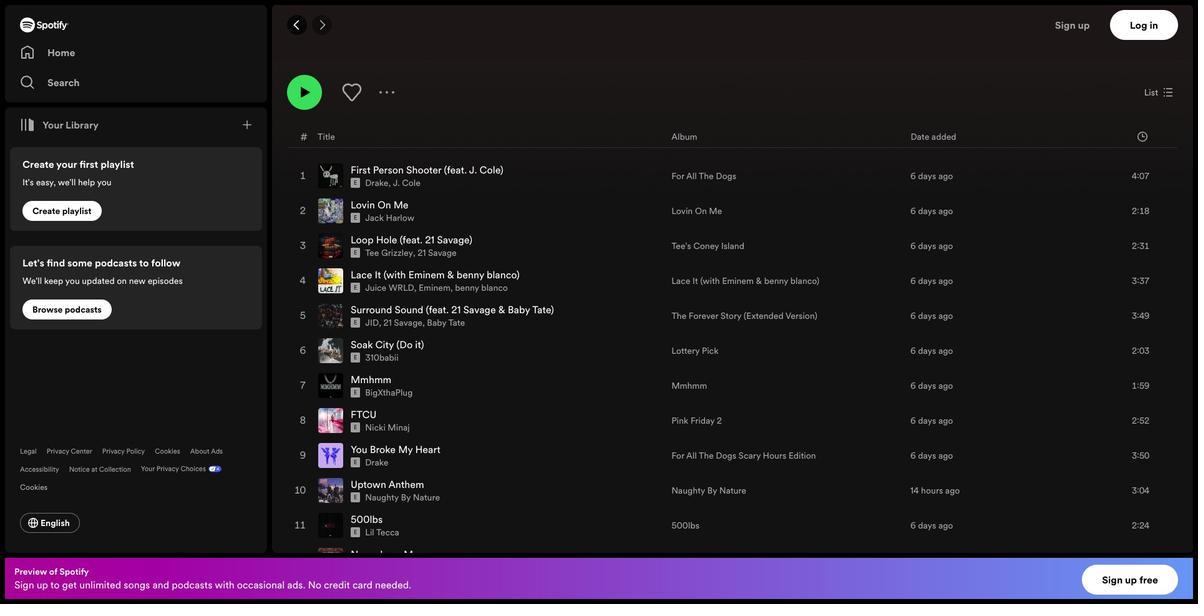 Task type: describe. For each thing, give the bounding box(es) containing it.
2:52
[[1132, 415, 1150, 427]]

lottery pick link
[[672, 345, 719, 357]]

4:07 cell
[[1092, 159, 1167, 193]]

ago for soak city (do it)
[[939, 345, 953, 357]]

explicit element for surround sound (feat. 21 savage & baby tate)
[[351, 318, 360, 328]]

lil tecca link
[[365, 526, 399, 539]]

drake,
[[334, 13, 360, 25]]

21 for hole
[[425, 233, 435, 247]]

days for mmhmm
[[918, 380, 936, 392]]

6 days ago for you broke my heart
[[911, 449, 953, 462]]

music from drake, jack harlow and juice wrld.
[[287, 13, 481, 25]]

explicit element for first person shooter (feat. j. cole)
[[351, 178, 360, 188]]

edition
[[789, 449, 816, 462]]

english button
[[20, 513, 80, 533]]

you for first
[[97, 176, 112, 188]]

we'll
[[58, 176, 76, 188]]

dogs for you broke my heart
[[716, 449, 737, 462]]

1 horizontal spatial mmhmm link
[[672, 380, 707, 392]]

drake for drake
[[365, 456, 388, 469]]

explicit element for 500lbs
[[351, 527, 360, 537]]

legal
[[20, 447, 37, 456]]

on for lovin on me
[[695, 205, 707, 217]]

6 for lovin on me
[[911, 205, 916, 217]]

bigxthaplug link
[[365, 386, 413, 399]]

date
[[911, 130, 930, 143]]

savage for ,
[[428, 247, 457, 259]]

ads
[[211, 447, 223, 456]]

go forward image
[[317, 20, 327, 30]]

(feat. for savage)
[[400, 233, 423, 247]]

by for naughty by nature 'link' in the uptown anthem cell
[[401, 491, 411, 504]]

my
[[398, 443, 413, 456]]

notice at collection
[[69, 465, 131, 474]]

lovin on me cell
[[318, 194, 662, 228]]

about ads
[[190, 447, 223, 456]]

your for your library
[[42, 118, 63, 132]]

sign up button
[[1050, 10, 1110, 40]]

, inside first person shooter (feat. j. cole) "cell"
[[388, 177, 391, 189]]

jack harlow link
[[365, 212, 415, 224]]

surround sound (feat. 21 savage & baby tate) e
[[351, 303, 554, 327]]

e inside first person shooter (feat. j. cole) e
[[354, 179, 357, 187]]

up for sign up free
[[1125, 573, 1137, 587]]

# row
[[288, 126, 1178, 148]]

never
[[351, 547, 378, 561]]

never lose me
[[351, 547, 419, 561]]

2 drake link from the top
[[365, 456, 388, 469]]

hours
[[763, 449, 787, 462]]

21 savage link for sound
[[384, 317, 423, 329]]

the for first person shooter (feat. j. cole)
[[699, 170, 714, 182]]

1 horizontal spatial naughty by nature
[[672, 484, 746, 497]]

create playlist
[[32, 205, 92, 217]]

sound
[[395, 303, 423, 317]]

no
[[308, 578, 321, 592]]

duration image
[[1138, 131, 1148, 141]]

get
[[62, 578, 77, 592]]

scary
[[739, 449, 761, 462]]

help
[[78, 176, 95, 188]]

person
[[373, 163, 404, 177]]

eminem for juice wrld , eminem , benny blanco
[[419, 282, 451, 294]]

explicit element for mmhmm
[[351, 388, 360, 398]]

your for your privacy choices
[[141, 464, 155, 474]]

for for first person shooter (feat. j. cole)
[[672, 170, 684, 182]]

and inside preview of spotify sign up to get unlimited songs and podcasts with occasional ads. no credit card needed.
[[153, 578, 169, 592]]

spotify inside preview of spotify sign up to get unlimited songs and podcasts with occasional ads. no credit card needed.
[[59, 565, 89, 578]]

it for lace it (with eminem & benny blanco) e
[[375, 268, 381, 282]]

city
[[375, 338, 394, 351]]

home
[[47, 46, 75, 59]]

explicit element for ftcu
[[351, 423, 360, 433]]

(feat. inside first person shooter (feat. j. cole) e
[[444, 163, 467, 177]]

6 days ago for lovin on me
[[911, 205, 953, 217]]

1 vertical spatial the
[[672, 310, 687, 322]]

to inside let's find some podcasts to follow we'll keep you updated on new episodes
[[139, 256, 149, 270]]

explicit element for loop hole (feat. 21 savage)
[[351, 248, 360, 258]]

3:50
[[1132, 449, 1150, 462]]

wrld
[[389, 282, 414, 294]]

let's
[[22, 256, 44, 270]]

0 horizontal spatial savage
[[394, 317, 423, 329]]

e inside ftcu e
[[354, 424, 357, 431]]

you broke my heart cell
[[318, 439, 662, 473]]

(extended
[[744, 310, 784, 322]]

uptown anthem link
[[351, 478, 424, 491]]

2:31
[[1132, 240, 1150, 252]]

privacy for privacy policy
[[102, 447, 125, 456]]

days for surround sound (feat. 21 savage & baby tate)
[[918, 310, 936, 322]]

cookies for the top cookies link
[[155, 447, 180, 456]]

lace it (with eminem & benny blanco) cell
[[318, 264, 662, 298]]

days for 500lbs
[[918, 519, 936, 532]]

explicit element for lovin on me
[[351, 213, 360, 223]]

1 vertical spatial podcasts
[[65, 303, 102, 316]]

me for never lose me
[[404, 547, 419, 561]]

benny for juice wrld , eminem , benny blanco
[[455, 282, 479, 294]]

eminem link
[[419, 282, 451, 294]]

2
[[717, 415, 722, 427]]

lovin on me
[[672, 205, 722, 217]]

on
[[117, 275, 127, 287]]

card
[[353, 578, 373, 592]]

tate)
[[532, 303, 554, 317]]

first person shooter (feat. j. cole) e
[[351, 163, 504, 187]]

6 for lace it (with eminem & benny blanco)
[[911, 275, 916, 287]]

all for first person shooter (feat. j. cole)
[[686, 170, 697, 182]]

mmhmm for mmhmm e
[[351, 373, 391, 386]]

playlist inside the create your first playlist it's easy, we'll help you
[[101, 157, 134, 171]]

nicki minaj
[[365, 421, 410, 434]]

create for playlist
[[32, 205, 60, 217]]

go back image
[[292, 20, 302, 30]]

explicit element for uptown anthem
[[351, 493, 360, 503]]

14
[[911, 484, 919, 497]]

tate
[[448, 317, 465, 329]]

days for you broke my heart
[[918, 449, 936, 462]]

0 horizontal spatial lace it (with eminem & benny blanco) link
[[351, 268, 520, 282]]

privacy inside button
[[156, 464, 179, 474]]

cookies for the leftmost cookies link
[[20, 482, 48, 492]]

3 cell from the left
[[911, 544, 1082, 577]]

0 horizontal spatial cookies link
[[20, 479, 58, 493]]

forever
[[689, 310, 719, 322]]

privacy for privacy center
[[47, 447, 69, 456]]

0 vertical spatial and
[[413, 13, 428, 25]]

310babii
[[365, 351, 399, 364]]

e inside soak city (do it) e
[[354, 354, 357, 361]]

1 horizontal spatial spotify image
[[287, 30, 302, 45]]

rapcaviar grid
[[273, 125, 1193, 604]]

sign up free
[[1102, 573, 1158, 587]]

ftcu cell
[[318, 404, 662, 438]]

policy
[[126, 447, 145, 456]]

uptown anthem cell
[[318, 474, 662, 508]]

1 horizontal spatial lace it (with eminem & benny blanco) link
[[672, 275, 820, 287]]

1 horizontal spatial naughty by nature link
[[672, 484, 746, 497]]

free
[[1140, 573, 1158, 587]]

1 horizontal spatial 500lbs link
[[672, 519, 700, 532]]

sign for sign up
[[1055, 18, 1076, 32]]

privacy policy
[[102, 447, 145, 456]]

0 vertical spatial jack
[[362, 13, 380, 25]]

uptown
[[351, 478, 386, 491]]

preview of spotify sign up to get unlimited songs and podcasts with occasional ads. no credit card needed.
[[14, 565, 411, 592]]

search
[[47, 76, 80, 89]]

tecca
[[376, 526, 399, 539]]

podcasts inside let's find some podcasts to follow we'll keep you updated on new episodes
[[95, 256, 137, 270]]

loop hole (feat. 21 savage) e
[[351, 233, 472, 257]]

lace it (with eminem & benny blanco)
[[672, 275, 820, 287]]

& for lace it (with eminem & benny blanco) e
[[447, 268, 454, 282]]

ftcu e
[[351, 408, 377, 431]]

loop
[[351, 233, 374, 247]]

days for lovin on me
[[918, 205, 936, 217]]

4:07
[[1132, 170, 1150, 182]]

eminem for lace it (with eminem & benny blanco)
[[722, 275, 754, 287]]

lace for lace it (with eminem & benny blanco) e
[[351, 268, 372, 282]]

pick
[[702, 345, 719, 357]]

let's find some podcasts to follow we'll keep you updated on new episodes
[[22, 256, 183, 287]]

loop hole (feat. 21 savage) cell
[[318, 229, 662, 263]]

(with for lace it (with eminem & benny blanco)
[[700, 275, 720, 287]]

it for lace it (with eminem & benny blanco)
[[693, 275, 698, 287]]

loop hole (feat. 21 savage) link
[[351, 233, 472, 247]]

21 for grizzley
[[418, 247, 426, 259]]

3:37
[[1132, 275, 1150, 287]]

e inside 500lbs e
[[354, 529, 357, 536]]

savage for (feat.
[[463, 303, 496, 317]]

naughty by nature inside uptown anthem cell
[[365, 491, 440, 504]]

0 vertical spatial harlow
[[382, 13, 411, 25]]

500lbs for 500lbs e
[[351, 513, 383, 526]]

0 vertical spatial cookies link
[[155, 447, 180, 456]]

browse
[[32, 303, 63, 316]]

ftcu
[[351, 408, 377, 421]]

e inside you broke my heart e
[[354, 459, 357, 466]]

jack inside the lovin on me cell
[[365, 212, 384, 224]]

shooter
[[406, 163, 442, 177]]

3:04
[[1132, 484, 1150, 497]]

500lbs for 500lbs
[[672, 519, 700, 532]]

heart
[[415, 443, 440, 456]]

keep
[[44, 275, 63, 287]]

, inside the loop hole (feat. 21 savage) cell
[[413, 247, 415, 259]]

ago for loop hole (feat. 21 savage)
[[939, 240, 953, 252]]

explicit element for soak city (do it)
[[351, 353, 360, 363]]

main element
[[5, 5, 267, 553]]

ago for you broke my heart
[[939, 449, 953, 462]]

6 for mmhmm
[[911, 380, 916, 392]]

mmhmm cell
[[318, 369, 662, 403]]

4 cell from the left
[[1092, 544, 1167, 577]]

first person shooter (feat. j. cole) cell
[[318, 159, 662, 193]]

1 horizontal spatial lovin on me link
[[672, 205, 722, 217]]

1 cell from the left
[[298, 544, 308, 577]]

500lbs cell
[[318, 509, 662, 542]]

spotify image inside 'main' element
[[20, 17, 69, 32]]

preview
[[14, 565, 47, 578]]

pink
[[672, 415, 689, 427]]

needed.
[[375, 578, 411, 592]]

credit
[[324, 578, 350, 592]]

6 for you broke my heart
[[911, 449, 916, 462]]

ago for first person shooter (feat. j. cole)
[[939, 170, 953, 182]]



Task type: vqa. For each thing, say whether or not it's contained in the screenshot.


Task type: locate. For each thing, give the bounding box(es) containing it.
4 days from the top
[[918, 275, 936, 287]]

me inside lovin on me e
[[394, 198, 409, 212]]

create up easy,
[[22, 157, 54, 171]]

it)
[[415, 338, 424, 351]]

privacy up collection
[[102, 447, 125, 456]]

1 vertical spatial to
[[50, 578, 60, 592]]

savage inside surround sound (feat. 21 savage & baby tate) e
[[463, 303, 496, 317]]

1 days from the top
[[918, 170, 936, 182]]

0 horizontal spatial you
[[65, 275, 80, 287]]

6 days ago for mmhmm
[[911, 380, 953, 392]]

2 drake from the top
[[365, 456, 388, 469]]

0 horizontal spatial spotify
[[59, 565, 89, 578]]

1 horizontal spatial (with
[[700, 275, 720, 287]]

1 vertical spatial harlow
[[386, 212, 415, 224]]

the forever story (extended version) link
[[672, 310, 817, 322]]

benny for lace it (with eminem & benny blanco)
[[764, 275, 788, 287]]

harlow up loop hole (feat. 21 savage) link
[[386, 212, 415, 224]]

ago for ftcu
[[939, 415, 953, 427]]

naughty by nature
[[672, 484, 746, 497], [365, 491, 440, 504]]

lace for lace it (with eminem & benny blanco)
[[672, 275, 690, 287]]

2 vertical spatial (feat.
[[426, 303, 449, 317]]

0 horizontal spatial &
[[447, 268, 454, 282]]

2 horizontal spatial sign
[[1102, 573, 1123, 587]]

e left lil at the bottom left
[[354, 529, 357, 536]]

explicit element inside surround sound (feat. 21 savage & baby tate) cell
[[351, 318, 360, 328]]

3 e from the top
[[354, 249, 357, 257]]

new
[[129, 275, 146, 287]]

log in button
[[1110, 10, 1178, 40]]

7 explicit element from the top
[[351, 388, 360, 398]]

0 vertical spatial create
[[22, 157, 54, 171]]

1 horizontal spatial playlist
[[101, 157, 134, 171]]

mmhmm down lottery
[[672, 380, 707, 392]]

0 vertical spatial cookies
[[155, 447, 180, 456]]

drake link up lovin on me e
[[365, 177, 388, 189]]

explicit element for lace it (with eminem & benny blanco)
[[351, 283, 360, 293]]

harlow inside the lovin on me cell
[[386, 212, 415, 224]]

1 horizontal spatial it
[[693, 275, 698, 287]]

explicit element inside you broke my heart cell
[[351, 458, 360, 468]]

(with down tee's coney island link
[[700, 275, 720, 287]]

tee
[[365, 247, 379, 259]]

juice left wrld.
[[430, 13, 451, 25]]

mmhmm down 310babii
[[351, 373, 391, 386]]

baby inside surround sound (feat. 21 savage & baby tate) e
[[508, 303, 530, 317]]

baby left tate
[[427, 317, 447, 329]]

0 horizontal spatial on
[[378, 198, 391, 212]]

drake link up uptown
[[365, 456, 388, 469]]

1 dogs from the top
[[716, 170, 737, 182]]

first
[[351, 163, 371, 177]]

savage up lace it (with eminem & benny blanco) e
[[428, 247, 457, 259]]

(feat. inside surround sound (feat. 21 savage & baby tate) e
[[426, 303, 449, 317]]

& inside lace it (with eminem & benny blanco) e
[[447, 268, 454, 282]]

0 vertical spatial all
[[686, 170, 697, 182]]

0 horizontal spatial (with
[[384, 268, 406, 282]]

list
[[1144, 86, 1158, 99]]

0 horizontal spatial j.
[[393, 177, 400, 189]]

& up the (extended
[[756, 275, 762, 287]]

podcasts inside preview of spotify sign up to get unlimited songs and podcasts with occasional ads. no credit card needed.
[[172, 578, 212, 592]]

11 explicit element from the top
[[351, 527, 360, 537]]

10 e from the top
[[354, 494, 357, 501]]

6 days ago for first person shooter (feat. j. cole)
[[911, 170, 953, 182]]

1 horizontal spatial naughty
[[672, 484, 705, 497]]

3 6 from the top
[[911, 240, 916, 252]]

0 vertical spatial for
[[672, 170, 684, 182]]

explicit element left lil at the bottom left
[[351, 527, 360, 537]]

cookies
[[155, 447, 180, 456], [20, 482, 48, 492]]

mmhmm inside cell
[[351, 373, 391, 386]]

1 horizontal spatial juice
[[430, 13, 451, 25]]

lottery pick
[[672, 345, 719, 357]]

me
[[394, 198, 409, 212], [709, 205, 722, 217], [404, 547, 419, 561]]

e inside surround sound (feat. 21 savage & baby tate) e
[[354, 319, 357, 327]]

lace
[[351, 268, 372, 282], [672, 275, 690, 287]]

1 drake link from the top
[[365, 177, 388, 189]]

1 horizontal spatial 500lbs
[[672, 519, 700, 532]]

updated
[[82, 275, 115, 287]]

& for lace it (with eminem & benny blanco)
[[756, 275, 762, 287]]

explicit element down you
[[351, 458, 360, 468]]

0 horizontal spatial to
[[50, 578, 60, 592]]

with
[[215, 578, 234, 592]]

2 dogs from the top
[[716, 449, 737, 462]]

and right the songs
[[153, 578, 169, 592]]

it's
[[22, 176, 34, 188]]

me for lovin on me
[[709, 205, 722, 217]]

(feat. down "juice wrld , eminem , benny blanco"
[[426, 303, 449, 317]]

mmhmm link down lottery
[[672, 380, 707, 392]]

ago for uptown anthem
[[945, 484, 960, 497]]

5 days from the top
[[918, 310, 936, 322]]

lovin on me e
[[351, 198, 409, 222]]

2 for from the top
[[672, 449, 684, 462]]

grizzley
[[381, 247, 413, 259]]

explicit element down first
[[351, 178, 360, 188]]

up left free
[[1125, 573, 1137, 587]]

0 horizontal spatial your
[[42, 118, 63, 132]]

2 horizontal spatial savage
[[463, 303, 496, 317]]

nicki
[[365, 421, 386, 434]]

e down you
[[354, 459, 357, 466]]

1 horizontal spatial your
[[141, 464, 155, 474]]

benny up surround sound (feat. 21 savage & baby tate) link
[[455, 282, 479, 294]]

11 e from the top
[[354, 529, 357, 536]]

21 right grizzley on the left top
[[418, 247, 426, 259]]

1 vertical spatial cookies link
[[20, 479, 58, 493]]

explicit element inside 500lbs cell
[[351, 527, 360, 537]]

ago for surround sound (feat. 21 savage & baby tate)
[[939, 310, 953, 322]]

cole
[[402, 177, 421, 189]]

explicit element inside lace it (with eminem & benny blanco) cell
[[351, 283, 360, 293]]

1 vertical spatial cookies
[[20, 482, 48, 492]]

6 e from the top
[[354, 354, 357, 361]]

explicit element inside mmhmm cell
[[351, 388, 360, 398]]

5 e from the top
[[354, 319, 357, 327]]

2 horizontal spatial up
[[1125, 573, 1137, 587]]

benny for lace it (with eminem & benny blanco) e
[[457, 268, 484, 282]]

on for lovin on me e
[[378, 198, 391, 212]]

e up loop
[[354, 214, 357, 222]]

0 vertical spatial drake link
[[365, 177, 388, 189]]

e down uptown
[[354, 494, 357, 501]]

0 vertical spatial spotify
[[305, 31, 334, 44]]

0 vertical spatial (feat.
[[444, 163, 467, 177]]

the forever story (extended version)
[[672, 310, 817, 322]]

mmhmm link inside cell
[[351, 373, 391, 386]]

me down the j. cole link
[[394, 198, 409, 212]]

lovin up tee's
[[672, 205, 693, 217]]

5 explicit element from the top
[[351, 318, 360, 328]]

lovin on me link down for all the dogs
[[672, 205, 722, 217]]

1 horizontal spatial up
[[1078, 18, 1090, 32]]

9 e from the top
[[354, 459, 357, 466]]

8 explicit element from the top
[[351, 423, 360, 433]]

6 explicit element from the top
[[351, 353, 360, 363]]

drake up uptown
[[365, 456, 388, 469]]

your library
[[42, 118, 99, 132]]

1 horizontal spatial lovin
[[672, 205, 693, 217]]

you broke my heart link
[[351, 443, 440, 456]]

jack up hole
[[365, 212, 384, 224]]

drake inside you broke my heart cell
[[365, 456, 388, 469]]

explicit element inside ftcu cell
[[351, 423, 360, 433]]

and left wrld.
[[413, 13, 428, 25]]

podcasts up on
[[95, 256, 137, 270]]

10 6 from the top
[[911, 519, 916, 532]]

create inside "button"
[[32, 205, 60, 217]]

(with down grizzley on the left top
[[384, 268, 406, 282]]

e inside mmhmm e
[[354, 389, 357, 396]]

hole
[[376, 233, 397, 247]]

up for sign up
[[1078, 18, 1090, 32]]

naughty by nature up tecca
[[365, 491, 440, 504]]

blanco) up version)
[[791, 275, 820, 287]]

never lose me link
[[351, 547, 419, 561]]

your left library
[[42, 118, 63, 132]]

naughty by nature link
[[672, 484, 746, 497], [365, 491, 440, 504]]

blanco) for lace it (with eminem & benny blanco)
[[791, 275, 820, 287]]

benny inside lace it (with eminem & benny blanco) e
[[457, 268, 484, 282]]

j. inside first person shooter (feat. j. cole) e
[[469, 163, 477, 177]]

naughty by nature down for all the dogs scary hours edition
[[672, 484, 746, 497]]

days for soak city (do it)
[[918, 345, 936, 357]]

spotify image down go back icon
[[287, 30, 302, 45]]

1 vertical spatial your
[[141, 464, 155, 474]]

savage down benny blanco link in the top of the page
[[463, 303, 496, 317]]

1 for from the top
[[672, 170, 684, 182]]

6 for soak city (do it)
[[911, 345, 916, 357]]

0 vertical spatial 21 savage link
[[418, 247, 457, 259]]

podcasts left with
[[172, 578, 212, 592]]

4 explicit element from the top
[[351, 283, 360, 293]]

to
[[139, 256, 149, 270], [50, 578, 60, 592]]

21 savage link up (do
[[384, 317, 423, 329]]

privacy left choices
[[156, 464, 179, 474]]

in
[[1150, 18, 1158, 32]]

drake inside first person shooter (feat. j. cole) "cell"
[[365, 177, 388, 189]]

e inside uptown anthem e
[[354, 494, 357, 501]]

10 explicit element from the top
[[351, 493, 360, 503]]

spotify image up home
[[20, 17, 69, 32]]

soak
[[351, 338, 373, 351]]

on down drake , j. cole
[[378, 198, 391, 212]]

explicit element left jid
[[351, 318, 360, 328]]

1 horizontal spatial cookies
[[155, 447, 180, 456]]

1 horizontal spatial cookies link
[[155, 447, 180, 456]]

4 6 days ago from the top
[[911, 275, 953, 287]]

2 vertical spatial the
[[699, 449, 714, 462]]

to left get
[[50, 578, 60, 592]]

top bar and user menu element
[[272, 5, 1193, 45]]

me for lovin on me e
[[394, 198, 409, 212]]

added
[[932, 130, 957, 143]]

0 horizontal spatial juice
[[365, 282, 387, 294]]

9 explicit element from the top
[[351, 458, 360, 468]]

playlist inside the create playlist "button"
[[62, 205, 92, 217]]

0 vertical spatial your
[[42, 118, 63, 132]]

0 horizontal spatial spotify image
[[20, 17, 69, 32]]

explicit element
[[351, 178, 360, 188], [351, 213, 360, 223], [351, 248, 360, 258], [351, 283, 360, 293], [351, 318, 360, 328], [351, 353, 360, 363], [351, 388, 360, 398], [351, 423, 360, 433], [351, 458, 360, 468], [351, 493, 360, 503], [351, 527, 360, 537]]

lace down tee's
[[672, 275, 690, 287]]

1 vertical spatial create
[[32, 205, 60, 217]]

0 horizontal spatial naughty
[[365, 491, 399, 504]]

explicit element up ftcu
[[351, 388, 360, 398]]

lovin inside lovin on me e
[[351, 198, 375, 212]]

naughty by nature link down for all the dogs scary hours edition
[[672, 484, 746, 497]]

me up tee's coney island link
[[709, 205, 722, 217]]

1 drake from the top
[[365, 177, 388, 189]]

naughty for naughty by nature 'link' in the uptown anthem cell
[[365, 491, 399, 504]]

all for you broke my heart
[[686, 449, 697, 462]]

0 horizontal spatial sign
[[14, 578, 34, 592]]

find
[[47, 256, 65, 270]]

2 6 days ago from the top
[[911, 205, 953, 217]]

8 days from the top
[[918, 415, 936, 427]]

explicit element up surround
[[351, 283, 360, 293]]

by for the right naughty by nature 'link'
[[707, 484, 717, 497]]

0 horizontal spatial nature
[[413, 491, 440, 504]]

6 days from the top
[[918, 345, 936, 357]]

soak city (do it) link
[[351, 338, 424, 351]]

baby left tate)
[[508, 303, 530, 317]]

# column header
[[300, 126, 308, 147]]

eminem
[[409, 268, 445, 282], [722, 275, 754, 287], [419, 282, 451, 294]]

benny down the loop hole (feat. 21 savage) cell
[[457, 268, 484, 282]]

for for you broke my heart
[[672, 449, 684, 462]]

to up new
[[139, 256, 149, 270]]

0 horizontal spatial playlist
[[62, 205, 92, 217]]

1 vertical spatial jack
[[365, 212, 384, 224]]

cookies down accessibility link
[[20, 482, 48, 492]]

lovin for lovin on me
[[672, 205, 693, 217]]

dogs left the scary
[[716, 449, 737, 462]]

you inside the create your first playlist it's easy, we'll help you
[[97, 176, 112, 188]]

2 explicit element from the top
[[351, 213, 360, 223]]

0 horizontal spatial up
[[37, 578, 48, 592]]

explicit element up loop
[[351, 213, 360, 223]]

6 days ago for 500lbs
[[911, 519, 953, 532]]

3 explicit element from the top
[[351, 248, 360, 258]]

spotify link
[[305, 31, 334, 44]]

eminem inside lace it (with eminem & benny blanco) e
[[409, 268, 445, 282]]

sign inside top bar and user menu element
[[1055, 18, 1076, 32]]

to inside preview of spotify sign up to get unlimited songs and podcasts with occasional ads. no credit card needed.
[[50, 578, 60, 592]]

1 vertical spatial 21 savage link
[[384, 317, 423, 329]]

5 6 days ago from the top
[[911, 310, 953, 322]]

8 6 from the top
[[911, 415, 916, 427]]

ago for 500lbs
[[939, 519, 953, 532]]

6 for surround sound (feat. 21 savage & baby tate)
[[911, 310, 916, 322]]

legal link
[[20, 447, 37, 456]]

0 horizontal spatial lovin
[[351, 198, 375, 212]]

days for ftcu
[[918, 415, 936, 427]]

1 horizontal spatial and
[[413, 13, 428, 25]]

e left jid
[[354, 319, 357, 327]]

6 days ago for loop hole (feat. 21 savage)
[[911, 240, 953, 252]]

tee's
[[672, 240, 691, 252]]

all up lovin on me
[[686, 170, 697, 182]]

0 vertical spatial you
[[97, 176, 112, 188]]

jack harlow
[[365, 212, 415, 224]]

0 vertical spatial the
[[699, 170, 714, 182]]

soak city (do it) cell
[[318, 334, 662, 368]]

playlist down help
[[62, 205, 92, 217]]

1 vertical spatial juice
[[365, 282, 387, 294]]

log in
[[1130, 18, 1158, 32]]

0 horizontal spatial it
[[375, 268, 381, 282]]

me right lose
[[404, 547, 419, 561]]

& inside surround sound (feat. 21 savage & baby tate) e
[[498, 303, 505, 317]]

cookies link down accessibility
[[20, 479, 58, 493]]

explicit element down uptown
[[351, 493, 360, 503]]

21 inside surround sound (feat. 21 savage & baby tate) e
[[451, 303, 461, 317]]

e inside lace it (with eminem & benny blanco) e
[[354, 284, 357, 292]]

5 6 from the top
[[911, 310, 916, 322]]

juice up surround
[[365, 282, 387, 294]]

4 e from the top
[[354, 284, 357, 292]]

on inside lovin on me e
[[378, 198, 391, 212]]

search link
[[20, 70, 252, 95]]

21 down "juice wrld , eminem , benny blanco"
[[451, 303, 461, 317]]

1 e from the top
[[354, 179, 357, 187]]

e down loop
[[354, 249, 357, 257]]

nature inside uptown anthem cell
[[413, 491, 440, 504]]

sign for sign up free
[[1102, 573, 1123, 587]]

for all the dogs scary hours edition
[[672, 449, 816, 462]]

savage inside the loop hole (feat. 21 savage) cell
[[428, 247, 457, 259]]

minaj
[[388, 421, 410, 434]]

up inside top bar and user menu element
[[1078, 18, 1090, 32]]

j. cole link
[[393, 177, 421, 189]]

explicit element inside first person shooter (feat. j. cole) "cell"
[[351, 178, 360, 188]]

you for some
[[65, 275, 80, 287]]

2 all from the top
[[686, 449, 697, 462]]

nature
[[719, 484, 746, 497], [413, 491, 440, 504]]

mmhmm for mmhmm
[[672, 380, 707, 392]]

benny
[[457, 268, 484, 282], [764, 275, 788, 287], [455, 282, 479, 294]]

naughty by nature link inside uptown anthem cell
[[365, 491, 440, 504]]

explicit element inside soak city (do it) cell
[[351, 353, 360, 363]]

6 6 from the top
[[911, 345, 916, 357]]

3 days from the top
[[918, 240, 936, 252]]

coney
[[694, 240, 719, 252]]

8 6 days ago from the top
[[911, 415, 953, 427]]

explicit element down loop
[[351, 248, 360, 258]]

1 horizontal spatial sign
[[1055, 18, 1076, 32]]

explicit element for you broke my heart
[[351, 458, 360, 468]]

&
[[447, 268, 454, 282], [756, 275, 762, 287], [498, 303, 505, 317]]

savage up (do
[[394, 317, 423, 329]]

1 explicit element from the top
[[351, 178, 360, 188]]

jid link
[[365, 317, 379, 329]]

uptown anthem e
[[351, 478, 424, 501]]

1 all from the top
[[686, 170, 697, 182]]

podcasts down updated on the left top of page
[[65, 303, 102, 316]]

cookies up the your privacy choices
[[155, 447, 180, 456]]

& left benny blanco link in the top of the page
[[447, 268, 454, 282]]

1 horizontal spatial blanco)
[[791, 275, 820, 287]]

sign inside preview of spotify sign up to get unlimited songs and podcasts with occasional ads. no credit card needed.
[[14, 578, 34, 592]]

by inside uptown anthem cell
[[401, 491, 411, 504]]

days for lace it (with eminem & benny blanco)
[[918, 275, 936, 287]]

1 horizontal spatial privacy
[[102, 447, 125, 456]]

9 6 days ago from the top
[[911, 449, 953, 462]]

21 savage link for hole
[[418, 247, 457, 259]]

(feat. inside loop hole (feat. 21 savage) e
[[400, 233, 423, 247]]

your privacy choices
[[141, 464, 206, 474]]

1 horizontal spatial you
[[97, 176, 112, 188]]

explicit element down soak at the left of page
[[351, 353, 360, 363]]

surround sound (feat. 21 savage & baby tate) link
[[351, 303, 554, 317]]

lace inside lace it (with eminem & benny blanco) e
[[351, 268, 372, 282]]

create down easy,
[[32, 205, 60, 217]]

1 horizontal spatial to
[[139, 256, 149, 270]]

drake link
[[365, 177, 388, 189], [365, 456, 388, 469]]

7 6 from the top
[[911, 380, 916, 392]]

0 horizontal spatial blanco)
[[487, 268, 520, 282]]

by down for all the dogs scary hours edition
[[707, 484, 717, 497]]

naughty by nature link up tecca
[[365, 491, 440, 504]]

you right keep
[[65, 275, 80, 287]]

pink friday 2 link
[[672, 415, 722, 427]]

1 vertical spatial drake link
[[365, 456, 388, 469]]

e inside lovin on me e
[[354, 214, 357, 222]]

california consumer privacy act (ccpa) opt-out icon image
[[206, 461, 222, 479]]

& down blanco
[[498, 303, 505, 317]]

7 days from the top
[[918, 380, 936, 392]]

6 for ftcu
[[911, 415, 916, 427]]

4 6 from the top
[[911, 275, 916, 287]]

drake for drake , j. cole
[[365, 177, 388, 189]]

for down pink
[[672, 449, 684, 462]]

ago for lovin on me
[[939, 205, 953, 217]]

explicit element inside the loop hole (feat. 21 savage) cell
[[351, 248, 360, 258]]

blanco) inside lace it (with eminem & benny blanco) e
[[487, 268, 520, 282]]

privacy policy link
[[102, 447, 145, 456]]

1 vertical spatial (feat.
[[400, 233, 423, 247]]

you
[[351, 443, 367, 456]]

lace it (with eminem & benny blanco) e
[[351, 268, 520, 292]]

6 days ago for surround sound (feat. 21 savage & baby tate)
[[911, 310, 953, 322]]

island
[[721, 240, 745, 252]]

harlow right drake,
[[382, 13, 411, 25]]

jack right drake,
[[362, 13, 380, 25]]

days for first person shooter (feat. j. cole)
[[918, 170, 936, 182]]

0 horizontal spatial lovin on me link
[[351, 198, 409, 212]]

naughty inside uptown anthem cell
[[365, 491, 399, 504]]

lovin on me link down drake , j. cole
[[351, 198, 409, 212]]

1 horizontal spatial j.
[[469, 163, 477, 177]]

eminem up surround sound (feat. 21 savage & baby tate) link
[[419, 282, 451, 294]]

you
[[97, 176, 112, 188], [65, 275, 80, 287]]

create inside the create your first playlist it's easy, we'll help you
[[22, 157, 54, 171]]

(feat. right shooter
[[444, 163, 467, 177]]

mmhmm e
[[351, 373, 391, 396]]

juice
[[430, 13, 451, 25], [365, 282, 387, 294]]

privacy left center
[[47, 447, 69, 456]]

7 6 days ago from the top
[[911, 380, 953, 392]]

surround
[[351, 303, 392, 317]]

juice wrld , eminem , benny blanco
[[365, 282, 508, 294]]

6 days ago for lace it (with eminem & benny blanco)
[[911, 275, 953, 287]]

drake , j. cole
[[365, 177, 421, 189]]

6 for loop hole (feat. 21 savage)
[[911, 240, 916, 252]]

21 right jid link
[[384, 317, 392, 329]]

spotify right of
[[59, 565, 89, 578]]

21 left savage)
[[425, 233, 435, 247]]

0 horizontal spatial 500lbs
[[351, 513, 383, 526]]

2 6 from the top
[[911, 205, 916, 217]]

lace down tee
[[351, 268, 372, 282]]

nicki minaj link
[[365, 421, 410, 434]]

1 horizontal spatial savage
[[428, 247, 457, 259]]

friday
[[691, 415, 715, 427]]

spotify image
[[20, 17, 69, 32], [287, 30, 302, 45]]

21 inside loop hole (feat. 21 savage) e
[[425, 233, 435, 247]]

lace it (with eminem & benny blanco) link down 'tee grizzley , 21 savage'
[[351, 268, 520, 282]]

List button
[[1139, 83, 1178, 102]]

0 vertical spatial playlist
[[101, 157, 134, 171]]

naughty for the right naughty by nature 'link'
[[672, 484, 705, 497]]

0 horizontal spatial mmhmm link
[[351, 373, 391, 386]]

by right uptown
[[401, 491, 411, 504]]

3 6 days ago from the top
[[911, 240, 953, 252]]

title
[[318, 130, 335, 143]]

juice inside lace it (with eminem & benny blanco) cell
[[365, 282, 387, 294]]

0 horizontal spatial baby
[[427, 317, 447, 329]]

duration element
[[1138, 131, 1148, 141]]

accessibility link
[[20, 465, 59, 474]]

blanco)
[[487, 268, 520, 282], [791, 275, 820, 287]]

blanco) for lace it (with eminem & benny blanco) e
[[487, 268, 520, 282]]

#
[[300, 130, 308, 143]]

6 days ago
[[911, 170, 953, 182], [911, 205, 953, 217], [911, 240, 953, 252], [911, 275, 953, 287], [911, 310, 953, 322], [911, 345, 953, 357], [911, 380, 953, 392], [911, 415, 953, 427], [911, 449, 953, 462], [911, 519, 953, 532]]

21 for sound
[[451, 303, 461, 317]]

0 vertical spatial to
[[139, 256, 149, 270]]

2 vertical spatial podcasts
[[172, 578, 212, 592]]

the left forever
[[672, 310, 687, 322]]

1 horizontal spatial mmhmm
[[672, 380, 707, 392]]

days
[[918, 170, 936, 182], [918, 205, 936, 217], [918, 240, 936, 252], [918, 275, 936, 287], [918, 310, 936, 322], [918, 345, 936, 357], [918, 380, 936, 392], [918, 415, 936, 427], [918, 449, 936, 462], [918, 519, 936, 532]]

(feat.
[[444, 163, 467, 177], [400, 233, 423, 247], [426, 303, 449, 317]]

10 days from the top
[[918, 519, 936, 532]]

9 6 from the top
[[911, 449, 916, 462]]

jid
[[365, 317, 379, 329]]

1 horizontal spatial &
[[498, 303, 505, 317]]

create for your
[[22, 157, 54, 171]]

surround sound (feat. 21 savage & baby tate) cell
[[318, 299, 662, 333]]

it up forever
[[693, 275, 698, 287]]

eminem down 'tee grizzley , 21 savage'
[[409, 268, 445, 282]]

pink friday 2
[[672, 415, 722, 427]]

eminem for lace it (with eminem & benny blanco) e
[[409, 268, 445, 282]]

dogs for first person shooter (feat. j. cole)
[[716, 170, 737, 182]]

2 cell from the left
[[672, 544, 901, 577]]

up inside preview of spotify sign up to get unlimited songs and podcasts with occasional ads. no credit card needed.
[[37, 578, 48, 592]]

cell
[[298, 544, 308, 577], [672, 544, 901, 577], [911, 544, 1082, 577], [1092, 544, 1167, 577]]

6 days ago for ftcu
[[911, 415, 953, 427]]

0 horizontal spatial naughty by nature
[[365, 491, 440, 504]]

6 for 500lbs
[[911, 519, 916, 532]]

1 horizontal spatial on
[[695, 205, 707, 217]]

7 e from the top
[[354, 389, 357, 396]]

1 horizontal spatial by
[[707, 484, 717, 497]]

ads.
[[287, 578, 305, 592]]

0 horizontal spatial mmhmm
[[351, 373, 391, 386]]

8 e from the top
[[354, 424, 357, 431]]

10 6 days ago from the top
[[911, 519, 953, 532]]

it
[[375, 268, 381, 282], [693, 275, 698, 287]]

the for you broke my heart
[[699, 449, 714, 462]]

up left of
[[37, 578, 48, 592]]

explicit element down ftcu
[[351, 423, 360, 433]]

6 days ago for soak city (do it)
[[911, 345, 953, 357]]

0 horizontal spatial by
[[401, 491, 411, 504]]

mmhmm link down 310babii
[[351, 373, 391, 386]]

1 horizontal spatial nature
[[719, 484, 746, 497]]

1 6 days ago from the top
[[911, 170, 953, 182]]

0 horizontal spatial lace
[[351, 268, 372, 282]]

spotify down go forward 'image'
[[305, 31, 334, 44]]

for all the dogs
[[672, 170, 737, 182]]

0 vertical spatial juice
[[430, 13, 451, 25]]

1 horizontal spatial baby
[[508, 303, 530, 317]]

2 days from the top
[[918, 205, 936, 217]]

lovin for lovin on me e
[[351, 198, 375, 212]]

(with inside lace it (with eminem & benny blanco) e
[[384, 268, 406, 282]]

drake up lovin on me e
[[365, 177, 388, 189]]

2 horizontal spatial privacy
[[156, 464, 179, 474]]

playlist
[[101, 157, 134, 171], [62, 205, 92, 217]]

0 horizontal spatial and
[[153, 578, 169, 592]]

2:24
[[1132, 519, 1150, 532]]

the down friday
[[699, 449, 714, 462]]

(feat. for savage
[[426, 303, 449, 317]]

you inside let's find some podcasts to follow we'll keep you updated on new episodes
[[65, 275, 80, 287]]

6 6 days ago from the top
[[911, 345, 953, 357]]

1 6 from the top
[[911, 170, 916, 182]]

ago for mmhmm
[[939, 380, 953, 392]]

your
[[56, 157, 77, 171]]

0 horizontal spatial privacy
[[47, 447, 69, 456]]

e inside loop hole (feat. 21 savage) e
[[354, 249, 357, 257]]

500lbs inside cell
[[351, 513, 383, 526]]

2 e from the top
[[354, 214, 357, 222]]

9 days from the top
[[918, 449, 936, 462]]

6 for first person shooter (feat. j. cole)
[[911, 170, 916, 182]]

(with for lace it (with eminem & benny blanco) e
[[384, 268, 406, 282]]

ago for lace it (with eminem & benny blanco)
[[939, 275, 953, 287]]

1 horizontal spatial lace
[[672, 275, 690, 287]]

lovin on me link inside cell
[[351, 198, 409, 212]]

0 horizontal spatial 500lbs link
[[351, 513, 383, 526]]

it inside lace it (with eminem & benny blanco) e
[[375, 268, 381, 282]]

explicit element inside the lovin on me cell
[[351, 213, 360, 223]]

explicit element inside uptown anthem cell
[[351, 493, 360, 503]]

all down "pink friday 2"
[[686, 449, 697, 462]]

1 vertical spatial spotify
[[59, 565, 89, 578]]



